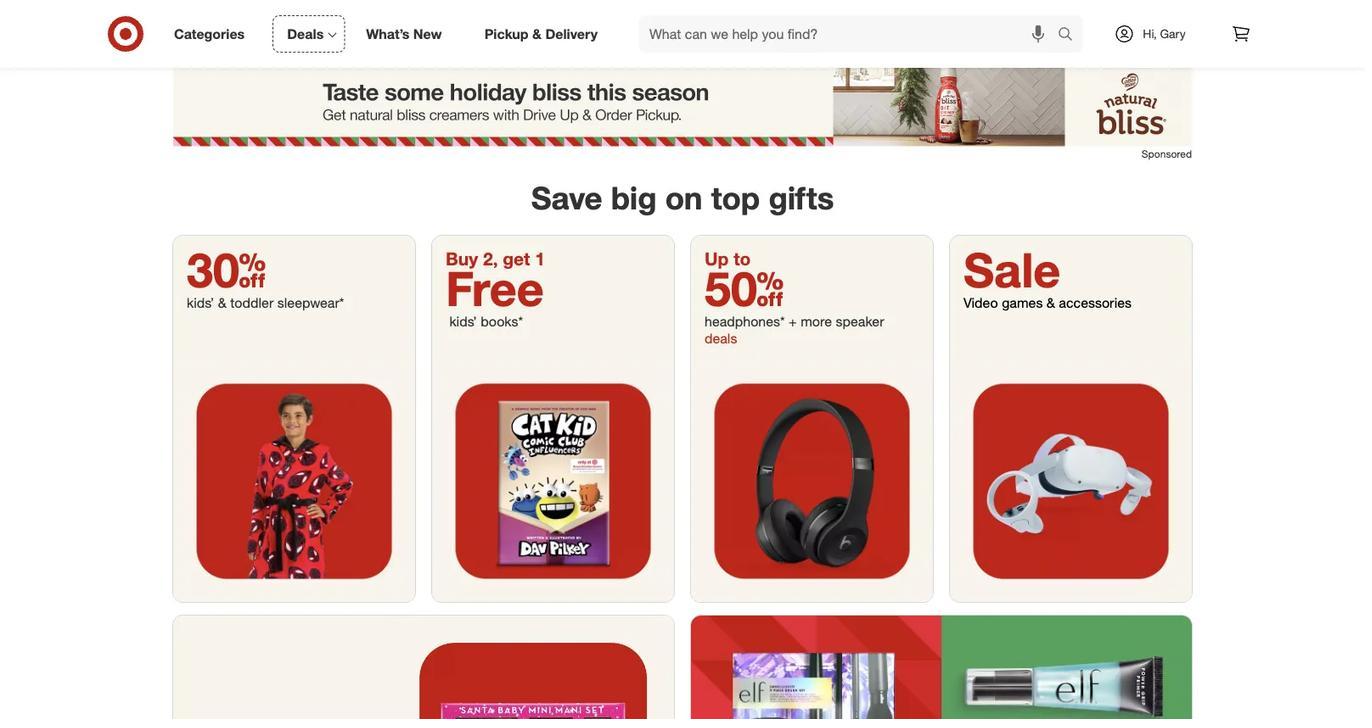 Task type: vqa. For each thing, say whether or not it's contained in the screenshot.
bottom Medium
no



Task type: describe. For each thing, give the bounding box(es) containing it.
pickup
[[484, 26, 528, 42]]

games
[[1002, 295, 1043, 311]]

to
[[734, 248, 751, 270]]

+
[[789, 313, 797, 330]]

what's new
[[366, 26, 442, 42]]

gifts
[[769, 179, 834, 217]]

search
[[1050, 27, 1091, 44]]

categories link
[[160, 15, 266, 53]]

deals
[[287, 26, 324, 42]]

on
[[665, 179, 702, 217]]

buy
[[446, 248, 478, 270]]

what's new link
[[352, 15, 463, 53]]

books*
[[481, 313, 523, 330]]

1 horizontal spatial &
[[532, 26, 542, 42]]

kids' inside 30 kids' & toddler sleepwear*
[[187, 295, 214, 311]]

& inside 30 kids' & toddler sleepwear*
[[218, 295, 226, 311]]

2,
[[483, 248, 498, 270]]

new
[[413, 26, 442, 42]]

what's
[[366, 26, 410, 42]]

gary
[[1160, 26, 1186, 41]]

save
[[531, 179, 602, 217]]

up
[[705, 248, 729, 270]]

pickup & delivery link
[[470, 15, 619, 53]]

more
[[801, 313, 832, 330]]

& inside sale video games & accessories
[[1047, 295, 1055, 311]]

delivery
[[545, 26, 598, 42]]

big
[[611, 179, 657, 217]]

video
[[963, 295, 998, 311]]

30
[[187, 241, 266, 299]]

search button
[[1050, 15, 1091, 56]]



Task type: locate. For each thing, give the bounding box(es) containing it.
buy 2, get 1
[[446, 248, 545, 270]]

categories
[[174, 26, 245, 42]]

hi, gary
[[1143, 26, 1186, 41]]

sale video games & accessories
[[963, 241, 1132, 311]]

get
[[503, 248, 530, 270]]

pickup & delivery
[[484, 26, 598, 42]]

kids' left "toddler"
[[187, 295, 214, 311]]

30 kids' & toddler sleepwear*
[[187, 241, 344, 311]]

0 vertical spatial kids'
[[187, 295, 214, 311]]

0 horizontal spatial kids'
[[187, 295, 214, 311]]

deals link
[[273, 15, 345, 53]]

up to
[[705, 248, 751, 270]]

free
[[446, 260, 544, 318]]

top
[[711, 179, 760, 217]]

1 horizontal spatial kids'
[[449, 313, 477, 330]]

hi,
[[1143, 26, 1157, 41]]

headphones* + more speaker deals
[[705, 313, 884, 347]]

What can we help you find? suggestions appear below search field
[[639, 15, 1062, 53]]

2 horizontal spatial &
[[1047, 295, 1055, 311]]

accessories
[[1059, 295, 1132, 311]]

kids' books*
[[446, 313, 523, 330]]

&
[[532, 26, 542, 42], [218, 295, 226, 311], [1047, 295, 1055, 311]]

& right games
[[1047, 295, 1055, 311]]

kids'
[[187, 295, 214, 311], [449, 313, 477, 330]]

sale
[[963, 241, 1060, 299]]

1
[[535, 248, 545, 270]]

& left "toddler"
[[218, 295, 226, 311]]

deals
[[705, 330, 737, 347]]

advertisement region
[[173, 62, 1192, 146]]

kids' left books*
[[449, 313, 477, 330]]

sponsored
[[1142, 147, 1192, 160]]

toddler
[[230, 295, 274, 311]]

speaker
[[836, 313, 884, 330]]

1 vertical spatial kids'
[[449, 313, 477, 330]]

50
[[705, 260, 784, 318]]

& right pickup
[[532, 26, 542, 42]]

headphones*
[[705, 313, 785, 330]]

save big on top gifts
[[531, 179, 834, 217]]

0 horizontal spatial &
[[218, 295, 226, 311]]

sleepwear*
[[277, 295, 344, 311]]



